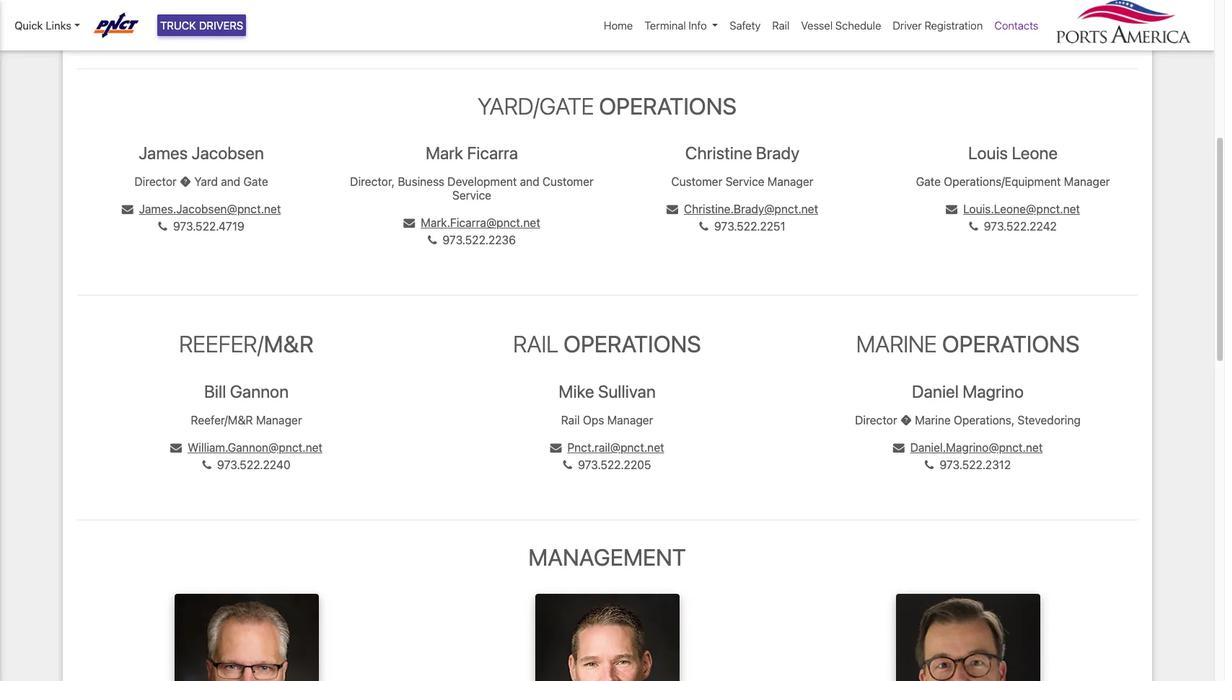 Task type: vqa. For each thing, say whether or not it's contained in the screenshot.
heavy
no



Task type: describe. For each thing, give the bounding box(es) containing it.
info
[[689, 19, 707, 32]]

pnct.rail@pnct.net link
[[550, 441, 664, 454]]

reefer/ m&r
[[179, 331, 314, 358]]

jacobsen
[[192, 143, 264, 163]]

management
[[528, 544, 686, 571]]

973.522.2251
[[714, 220, 786, 233]]

director, business development and  customer service
[[350, 175, 594, 202]]

and for james jacobsen
[[221, 175, 240, 188]]

links
[[46, 19, 71, 32]]

service inside director, business development and  customer service
[[452, 189, 491, 202]]

director � marine operations, stevedoring
[[855, 414, 1081, 427]]

973.522.2242
[[984, 220, 1057, 233]]

daniel magrino
[[912, 382, 1024, 402]]

and for mark ficarra
[[520, 175, 540, 188]]

phone image for james jacobsen
[[158, 221, 167, 232]]

safety
[[730, 19, 761, 32]]

operations for rail operations
[[564, 331, 701, 358]]

leone
[[1012, 143, 1058, 163]]

christine.brady@pnct.net
[[684, 203, 818, 216]]

mike
[[559, 382, 594, 402]]

james
[[139, 143, 188, 163]]

operations,
[[954, 414, 1015, 427]]

manager down gannon
[[256, 414, 302, 427]]

973.522.2251 link
[[700, 220, 786, 233]]

registration
[[925, 19, 983, 32]]

stevedoring
[[1018, 414, 1081, 427]]

operations/equipment
[[944, 175, 1061, 188]]

rail ops manager
[[561, 414, 653, 427]]

973.522.2239
[[172, 1, 245, 14]]

envelope image for daniel magrino
[[893, 442, 905, 454]]

phone image for reefer/ m&r
[[202, 460, 211, 471]]

terminal
[[645, 19, 686, 32]]

973.522.4719 link
[[158, 220, 244, 233]]

manager for louis leone
[[1064, 175, 1110, 188]]

louis.leone@pnct.net link
[[946, 203, 1080, 216]]

mark.ficarra@pnct.net
[[421, 217, 540, 230]]

973.522.2205
[[578, 459, 651, 472]]

973.522.2240
[[217, 459, 291, 472]]

customer inside director, business development and  customer service
[[543, 175, 594, 188]]

quick links
[[14, 19, 71, 32]]

louis.leone@pnct.net
[[964, 203, 1080, 216]]

mark.ficarra@pnct.net link
[[404, 217, 540, 230]]

973.522.2236
[[443, 234, 516, 247]]

envelope image inside james.jacobsen@pnct.net link
[[122, 204, 133, 215]]

973.465.8826
[[172, 19, 247, 32]]

reefer/m&r
[[191, 414, 253, 427]]

home
[[604, 19, 633, 32]]

phone image for marine operations
[[925, 460, 934, 471]]

schedule
[[836, 19, 881, 32]]

phone image inside "973.522.2242" link
[[969, 221, 978, 232]]

� for daniel
[[901, 414, 912, 427]]

safety link
[[724, 12, 767, 39]]

rail link
[[767, 12, 796, 39]]

marcus braun image
[[896, 595, 1040, 682]]

manager for mike sullivan
[[607, 414, 653, 427]]

manager for christine brady
[[768, 175, 814, 188]]

contacts
[[995, 19, 1039, 32]]

director � yard and gate
[[134, 175, 268, 188]]

yard
[[194, 175, 218, 188]]

mike sullivan
[[559, 382, 656, 402]]

973.522.2312 link
[[925, 459, 1011, 472]]

1 gate from the left
[[243, 175, 268, 188]]

0 vertical spatial marine
[[856, 331, 937, 358]]

brady
[[756, 143, 800, 163]]

operations for marine operations
[[942, 331, 1080, 358]]

973.522.2205 link
[[563, 459, 651, 472]]

phone image for christine brady
[[700, 221, 709, 232]]

james.jacobsen@pnct.net
[[139, 203, 281, 216]]

louis
[[968, 143, 1008, 163]]

daniel.magrino@pnct.net
[[911, 441, 1043, 454]]

973.522.2236 link
[[428, 234, 516, 247]]

christine
[[685, 143, 752, 163]]

mark
[[426, 143, 463, 163]]

1 vertical spatial marine
[[915, 414, 951, 427]]

driver registration link
[[887, 12, 989, 39]]

vessel schedule
[[801, 19, 881, 32]]

print image for 973.491.5083
[[698, 19, 709, 31]]

print image for 973.465.8826
[[156, 19, 167, 31]]

973.491.5083
[[715, 19, 787, 32]]

truck drivers
[[160, 19, 243, 32]]

reefer/m&r manager
[[191, 414, 302, 427]]

business
[[398, 175, 445, 188]]

gannon
[[230, 382, 289, 402]]

william.gannon@pnct.net
[[188, 441, 323, 454]]

rail for rail ops manager
[[561, 414, 580, 427]]

envelope image for louis leone
[[946, 204, 958, 215]]

truck drivers link
[[157, 14, 246, 36]]



Task type: locate. For each thing, give the bounding box(es) containing it.
� down daniel
[[901, 414, 912, 427]]

phone image inside 973.522.2205 link
[[563, 460, 572, 471]]

m&r
[[264, 331, 314, 358]]

1 vertical spatial �
[[901, 414, 912, 427]]

973.522.4719
[[173, 220, 244, 233]]

phone image down daniel.magrino@pnct.net link
[[925, 460, 934, 471]]

� left yard
[[180, 175, 191, 188]]

director,
[[350, 175, 395, 188]]

william.gannon@pnct.net link
[[170, 441, 323, 454]]

christine.brady@pnct.net link
[[667, 203, 818, 216]]

quick
[[14, 19, 43, 32]]

bill gannon
[[204, 382, 289, 402]]

phone image down louis.leone@pnct.net link
[[969, 221, 978, 232]]

louis leone
[[968, 143, 1058, 163]]

christine brady
[[685, 143, 800, 163]]

1 horizontal spatial envelope image
[[946, 204, 958, 215]]

0 horizontal spatial gate
[[243, 175, 268, 188]]

manager down sullivan on the bottom of the page
[[607, 414, 653, 427]]

rail for rail
[[772, 19, 790, 32]]

reefer/
[[179, 331, 264, 358]]

director
[[134, 175, 177, 188], [855, 414, 897, 427]]

truck
[[160, 19, 196, 32]]

phone image down christine.brady@pnct.net link
[[700, 221, 709, 232]]

magrino
[[963, 382, 1024, 402]]

0 horizontal spatial print image
[[156, 19, 167, 31]]

vessel
[[801, 19, 833, 32]]

sullivan
[[598, 382, 656, 402]]

1 horizontal spatial director
[[855, 414, 897, 427]]

0 vertical spatial �
[[180, 175, 191, 188]]

and
[[221, 175, 240, 188], [520, 175, 540, 188]]

gate operations/equipment manager
[[916, 175, 1110, 188]]

envelope image for director � yard and gate
[[404, 217, 415, 229]]

james pelliccio image
[[174, 595, 319, 682]]

mark ficarra
[[426, 143, 518, 163]]

manager
[[768, 175, 814, 188], [1064, 175, 1110, 188], [256, 414, 302, 427], [607, 414, 653, 427]]

envelope image inside louis.leone@pnct.net link
[[946, 204, 958, 215]]

phone image for rail operations
[[563, 460, 572, 471]]

envelope image inside pnct.rail@pnct.net link
[[550, 442, 562, 454]]

phone image inside 973.522.2236 link
[[428, 235, 437, 246]]

0 horizontal spatial �
[[180, 175, 191, 188]]

phone image down james.jacobsen@pnct.net link
[[158, 221, 167, 232]]

1 horizontal spatial print image
[[698, 19, 709, 31]]

1 horizontal spatial phone image
[[428, 235, 437, 246]]

director for daniel magrino
[[855, 414, 897, 427]]

phone image down william.gannon@pnct.net link
[[202, 460, 211, 471]]

1 horizontal spatial and
[[520, 175, 540, 188]]

and right yard
[[221, 175, 240, 188]]

2 customer from the left
[[671, 175, 723, 188]]

and right development
[[520, 175, 540, 188]]

1 and from the left
[[221, 175, 240, 188]]

phone image inside 973.522.2239 link
[[157, 2, 166, 14]]

2 horizontal spatial rail
[[772, 19, 790, 32]]

973.522.2239 link
[[157, 1, 245, 14]]

1 horizontal spatial gate
[[916, 175, 941, 188]]

envelope image inside william.gannon@pnct.net link
[[170, 442, 182, 454]]

0 vertical spatial service
[[726, 175, 765, 188]]

chris garbarino image
[[535, 595, 679, 682]]

0 horizontal spatial rail
[[513, 331, 559, 358]]

vessel schedule link
[[796, 12, 887, 39]]

operations up magrino
[[942, 331, 1080, 358]]

1 vertical spatial envelope image
[[893, 442, 905, 454]]

contacts link
[[989, 12, 1045, 39]]

1 horizontal spatial �
[[901, 414, 912, 427]]

and inside director, business development and  customer service
[[520, 175, 540, 188]]

daniel.magrino@pnct.net link
[[893, 441, 1043, 454]]

daniel
[[912, 382, 959, 402]]

director for james jacobsen
[[134, 175, 177, 188]]

envelope image inside mark.ficarra@pnct.net link
[[404, 217, 415, 229]]

rail right 'safety'
[[772, 19, 790, 32]]

quick links link
[[14, 17, 80, 34]]

pnct.rail@pnct.net
[[568, 441, 664, 454]]

0 vertical spatial director
[[134, 175, 177, 188]]

print image
[[156, 19, 167, 31], [698, 19, 709, 31]]

973.522.2240 link
[[202, 459, 291, 472]]

manager up the louis.leone@pnct.net
[[1064, 175, 1110, 188]]

home link
[[598, 12, 639, 39]]

envelope image for operations
[[550, 442, 562, 454]]

0 vertical spatial rail
[[772, 19, 790, 32]]

yard/gate
[[478, 92, 594, 120]]

phone image inside 973.522.2312 link
[[925, 460, 934, 471]]

drivers
[[199, 19, 243, 32]]

envelope image inside christine.brady@pnct.net link
[[667, 204, 678, 215]]

1 horizontal spatial customer
[[671, 175, 723, 188]]

2 print image from the left
[[698, 19, 709, 31]]

phone image inside 973.522.2251 link
[[700, 221, 709, 232]]

terminal info
[[645, 19, 707, 32]]

1 horizontal spatial service
[[726, 175, 765, 188]]

envelope image
[[122, 204, 133, 215], [667, 204, 678, 215], [404, 217, 415, 229], [170, 442, 182, 454], [550, 442, 562, 454]]

manager down brady
[[768, 175, 814, 188]]

973.522.2242 link
[[969, 220, 1057, 233]]

phone image for mark ficarra
[[428, 235, 437, 246]]

customer service manager
[[671, 175, 814, 188]]

1 vertical spatial rail
[[513, 331, 559, 358]]

2 gate from the left
[[916, 175, 941, 188]]

print image right terminal
[[698, 19, 709, 31]]

0 horizontal spatial customer
[[543, 175, 594, 188]]

0 horizontal spatial service
[[452, 189, 491, 202]]

envelope image for m&r
[[170, 442, 182, 454]]

0 horizontal spatial envelope image
[[893, 442, 905, 454]]

envelope image inside daniel.magrino@pnct.net link
[[893, 442, 905, 454]]

2 horizontal spatial phone image
[[700, 221, 709, 232]]

rail left ops
[[561, 414, 580, 427]]

phone image inside the 973.522.4719 link
[[158, 221, 167, 232]]

driver registration
[[893, 19, 983, 32]]

ops
[[583, 414, 604, 427]]

service up christine.brady@pnct.net link
[[726, 175, 765, 188]]

rail operations
[[513, 331, 701, 358]]

1 vertical spatial service
[[452, 189, 491, 202]]

2 and from the left
[[520, 175, 540, 188]]

1 customer from the left
[[543, 175, 594, 188]]

phone image inside 973.522.2240 link
[[202, 460, 211, 471]]

ficarra
[[467, 143, 518, 163]]

rail
[[772, 19, 790, 32], [513, 331, 559, 358], [561, 414, 580, 427]]

1 print image from the left
[[156, 19, 167, 31]]

phone image down pnct.rail@pnct.net link
[[563, 460, 572, 471]]

development
[[448, 175, 517, 188]]

0 horizontal spatial phone image
[[158, 221, 167, 232]]

0 vertical spatial envelope image
[[946, 204, 958, 215]]

operations up christine
[[599, 92, 737, 120]]

rail for rail operations
[[513, 331, 559, 358]]

marine
[[856, 331, 937, 358], [915, 414, 951, 427]]

print image down 973.522.2239 link
[[156, 19, 167, 31]]

operations for yard/gate operations
[[599, 92, 737, 120]]

0 horizontal spatial and
[[221, 175, 240, 188]]

phone image down mark.ficarra@pnct.net link
[[428, 235, 437, 246]]

envelope image
[[946, 204, 958, 215], [893, 442, 905, 454]]

phone image up truck
[[157, 2, 166, 14]]

phone image
[[158, 221, 167, 232], [700, 221, 709, 232], [428, 235, 437, 246]]

bill
[[204, 382, 226, 402]]

customer
[[543, 175, 594, 188], [671, 175, 723, 188]]

terminal info link
[[639, 12, 724, 39]]

driver
[[893, 19, 922, 32]]

rail up mike
[[513, 331, 559, 358]]

service down development
[[452, 189, 491, 202]]

marine operations
[[856, 331, 1080, 358]]

operations
[[599, 92, 737, 120], [564, 331, 701, 358], [942, 331, 1080, 358]]

0 horizontal spatial director
[[134, 175, 177, 188]]

� for james
[[180, 175, 191, 188]]

phone image
[[157, 2, 166, 14], [969, 221, 978, 232], [202, 460, 211, 471], [563, 460, 572, 471], [925, 460, 934, 471]]

marine up daniel
[[856, 331, 937, 358]]

1 vertical spatial director
[[855, 414, 897, 427]]

james jacobsen
[[139, 143, 264, 163]]

2 vertical spatial rail
[[561, 414, 580, 427]]

operations up sullivan on the bottom of the page
[[564, 331, 701, 358]]

yard/gate operations
[[478, 92, 737, 120]]

973.522.2312
[[940, 459, 1011, 472]]

james.jacobsen@pnct.net link
[[122, 203, 281, 216]]

1 horizontal spatial rail
[[561, 414, 580, 427]]

marine down daniel
[[915, 414, 951, 427]]



